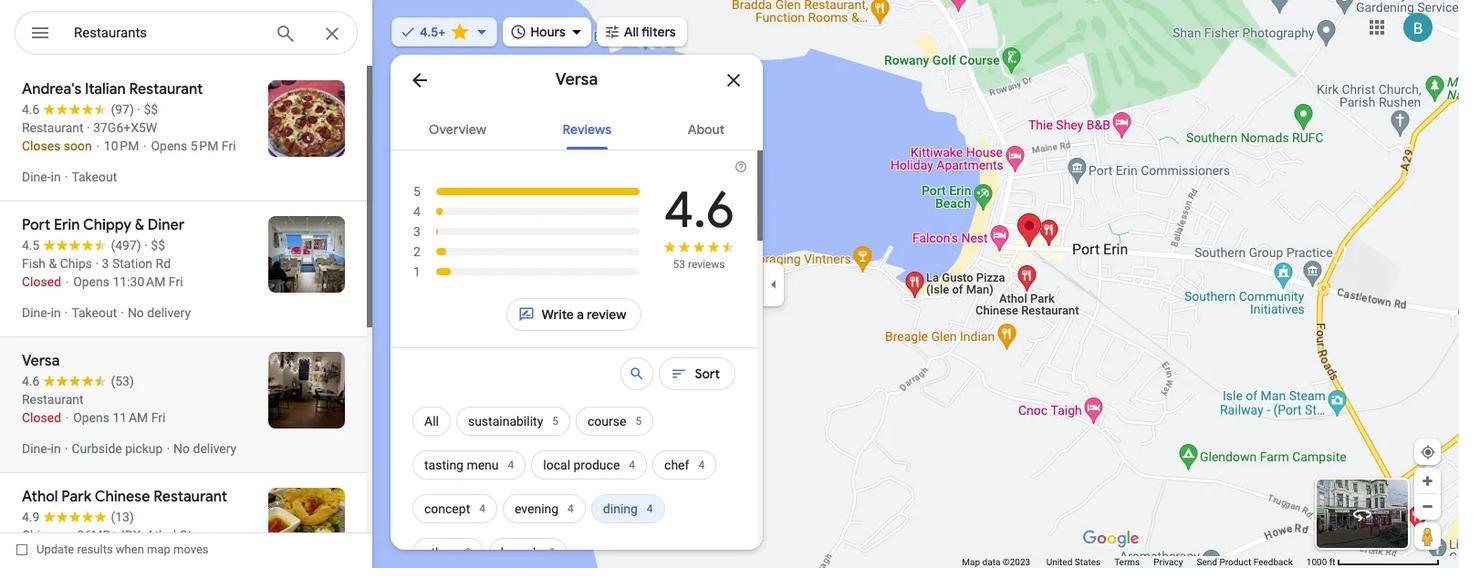 Task type: vqa. For each thing, say whether or not it's contained in the screenshot.
 search box
yes



Task type: locate. For each thing, give the bounding box(es) containing it.
footer containing map data ©2023
[[962, 557, 1307, 569]]

local produce, mentioned in 4 reviews radio
[[531, 444, 647, 487]]

overview button
[[414, 106, 501, 150]]

united states
[[1047, 558, 1101, 568]]

2 horizontal spatial 3
[[549, 547, 555, 560]]

None field
[[74, 22, 260, 44]]

2
[[413, 245, 421, 259]]

dining, mentioned in 4 reviews radio
[[591, 487, 665, 531]]

reviews button
[[548, 106, 626, 150]]

versa
[[556, 69, 598, 90]]

3 for brunch
[[549, 547, 555, 560]]

5
[[413, 184, 421, 199], [552, 415, 559, 428], [636, 415, 642, 428]]

4
[[413, 204, 421, 219], [508, 459, 514, 472], [629, 459, 635, 472], [699, 459, 705, 472], [479, 503, 486, 516], [568, 503, 574, 516], [647, 503, 653, 516]]

1
[[413, 265, 421, 279]]

3 inside ethos 3
[[465, 547, 472, 560]]

5 inside course 5
[[636, 415, 642, 428]]

5 stars, 47 reviews image
[[413, 182, 642, 202]]

all up tasting
[[424, 414, 439, 429]]

moves
[[173, 543, 209, 557]]

zoom out image
[[1421, 500, 1435, 514]]

1 stars, 3 reviews image
[[413, 262, 641, 282]]

1 horizontal spatial all
[[624, 24, 639, 40]]

1000 ft
[[1307, 558, 1336, 568]]

5 up local
[[552, 415, 559, 428]]

all inside all filters button
[[624, 24, 639, 40]]

all filters
[[624, 24, 676, 40]]

4 inside image
[[413, 204, 421, 219]]

3 up 2
[[413, 225, 421, 239]]

5 up 2
[[413, 184, 421, 199]]

write
[[542, 307, 574, 323]]

tab list containing overview
[[391, 106, 763, 150]]

3 right ethos
[[465, 547, 472, 560]]

privacy
[[1154, 558, 1183, 568]]

map
[[147, 543, 171, 557]]

all
[[624, 24, 639, 40], [424, 414, 439, 429]]

privacy button
[[1154, 557, 1183, 569]]

update results when map moves
[[37, 543, 209, 557]]

4 right menu
[[508, 459, 514, 472]]

4 up 2
[[413, 204, 421, 219]]

map data ©2023
[[962, 558, 1033, 568]]

0 horizontal spatial 5
[[413, 184, 421, 199]]

4 inside chef 4
[[699, 459, 705, 472]]

4.6
[[664, 178, 735, 243]]

all inside all reviews option
[[424, 414, 439, 429]]

search reviews image
[[629, 366, 646, 382]]

map
[[962, 558, 980, 568]]

sort button
[[659, 352, 736, 396]]

write a review button
[[506, 293, 642, 337]]

3
[[413, 225, 421, 239], [465, 547, 472, 560], [549, 547, 555, 560]]

1 vertical spatial all
[[424, 414, 439, 429]]

0 horizontal spatial 3
[[413, 225, 421, 239]]

united states button
[[1047, 557, 1101, 569]]

terms button
[[1115, 557, 1140, 569]]

4 right evening
[[568, 503, 574, 516]]

4.5+
[[420, 24, 446, 40]]

2 horizontal spatial 5
[[636, 415, 642, 428]]

footer
[[962, 557, 1307, 569]]

update
[[37, 543, 74, 557]]

5 inside sustainability 5
[[552, 415, 559, 428]]

3 right brunch at the bottom left
[[549, 547, 555, 560]]

4 right chef
[[699, 459, 705, 472]]

5 right 'course'
[[636, 415, 642, 428]]

review
[[587, 307, 627, 323]]

Restaurants field
[[15, 11, 358, 56]]

google maps element
[[0, 0, 1459, 569]]

4 stars, 1 review image
[[413, 202, 641, 222]]

4 right concept
[[479, 503, 486, 516]]

chef
[[665, 458, 689, 473]]

5 for course
[[636, 415, 642, 428]]

4 right dining
[[647, 503, 653, 516]]

show street view coverage image
[[1415, 523, 1441, 550]]

sustainability
[[468, 414, 543, 429]]

1 horizontal spatial 5
[[552, 415, 559, 428]]

tasting
[[424, 458, 464, 473]]

3 inside 'brunch 3'
[[549, 547, 555, 560]]

tab list inside google maps element
[[391, 106, 763, 150]]

evening, mentioned in 4 reviews radio
[[503, 487, 586, 531]]

4 inside concept 4
[[479, 503, 486, 516]]

send product feedback button
[[1197, 557, 1293, 569]]

results for restaurants feed
[[0, 66, 372, 569]]

send
[[1197, 558, 1218, 568]]

produce
[[574, 458, 620, 473]]

4 right the "produce" on the bottom of the page
[[629, 459, 635, 472]]

about button
[[673, 106, 739, 150]]

brunch 3
[[501, 546, 555, 560]]

53 reviews
[[673, 258, 725, 271]]

united
[[1047, 558, 1073, 568]]

ethos 3
[[424, 546, 472, 560]]

all for all filters
[[624, 24, 639, 40]]

refine reviews option group
[[413, 400, 736, 569]]

0 horizontal spatial all
[[424, 414, 439, 429]]

results
[[77, 543, 113, 557]]

a
[[577, 307, 584, 323]]

chef 4
[[665, 458, 705, 473]]

states
[[1075, 558, 1101, 568]]

2 stars, 2 reviews image
[[413, 242, 641, 262]]

collapse side panel image
[[764, 274, 784, 294]]

4.5+ button
[[392, 12, 498, 52]]

1 horizontal spatial 3
[[465, 547, 472, 560]]

all left filters
[[624, 24, 639, 40]]

©2023
[[1003, 558, 1031, 568]]

tab list
[[391, 106, 763, 150]]

about
[[688, 121, 725, 138]]

1000
[[1307, 558, 1327, 568]]

4 inside evening 4
[[568, 503, 574, 516]]

 button
[[15, 11, 66, 58]]

when
[[116, 543, 144, 557]]

3 stars, 0 reviews image
[[413, 222, 641, 242]]

write a review
[[542, 307, 627, 323]]

sustainability 5
[[468, 414, 559, 429]]

4.6 stars image
[[663, 240, 736, 257]]

footer inside google maps element
[[962, 557, 1307, 569]]

0 vertical spatial all
[[624, 24, 639, 40]]



Task type: describe. For each thing, give the bounding box(es) containing it.
5 inside image
[[413, 184, 421, 199]]


[[29, 20, 51, 46]]

sustainability, mentioned in 5 reviews radio
[[456, 400, 570, 444]]

brunch, mentioned in 3 reviews radio
[[489, 531, 567, 569]]

menu
[[467, 458, 499, 473]]

sort image
[[671, 366, 688, 382]]

concept
[[424, 502, 470, 517]]

versa main content
[[391, 55, 763, 569]]

evening 4
[[515, 502, 574, 517]]

hours button
[[503, 12, 591, 52]]

evening
[[515, 502, 559, 517]]

terms
[[1115, 558, 1140, 568]]

send product feedback
[[1197, 558, 1293, 568]]

dining
[[603, 502, 638, 517]]

ft
[[1330, 558, 1336, 568]]

all for all
[[424, 414, 439, 429]]

feedback
[[1254, 558, 1293, 568]]

brunch
[[501, 546, 540, 560]]

course, mentioned in 5 reviews radio
[[576, 400, 654, 444]]

1000 ft button
[[1307, 558, 1440, 568]]

53
[[673, 258, 685, 271]]

show your location image
[[1420, 445, 1437, 461]]

reviews
[[563, 121, 612, 138]]

3 inside image
[[413, 225, 421, 239]]

4 inside tasting menu 4
[[508, 459, 514, 472]]

zoom in image
[[1421, 475, 1435, 488]]

reviews
[[688, 258, 725, 271]]

tasting menu, mentioned in 4 reviews radio
[[413, 444, 526, 487]]

all filters button
[[597, 12, 687, 52]]

concept 4
[[424, 502, 486, 517]]

tasting menu 4
[[424, 458, 514, 473]]

write a review image
[[518, 307, 534, 323]]

sort
[[695, 366, 720, 382]]

data
[[983, 558, 1001, 568]]

4 inside local produce 4
[[629, 459, 635, 472]]

product
[[1220, 558, 1252, 568]]

chef, mentioned in 4 reviews radio
[[653, 444, 717, 487]]

overview
[[429, 121, 486, 138]]

filters
[[642, 24, 676, 40]]

5 for sustainability
[[552, 415, 559, 428]]

course
[[588, 414, 627, 429]]

Update results when map moves checkbox
[[16, 539, 209, 561]]

ethos
[[424, 546, 456, 560]]

hours
[[531, 24, 566, 40]]

All reviews radio
[[413, 400, 451, 444]]

concept, mentioned in 4 reviews radio
[[413, 487, 497, 531]]

dining 4
[[603, 502, 653, 517]]

course 5
[[588, 414, 642, 429]]

4 inside dining 4
[[647, 503, 653, 516]]

local
[[543, 458, 571, 473]]

3 for ethos
[[465, 547, 472, 560]]

local produce 4
[[543, 458, 635, 473]]

ethos, mentioned in 3 reviews radio
[[413, 531, 483, 569]]

street view image
[[1352, 504, 1374, 526]]

 search field
[[15, 11, 372, 58]]

none field inside restaurants field
[[74, 22, 260, 44]]



